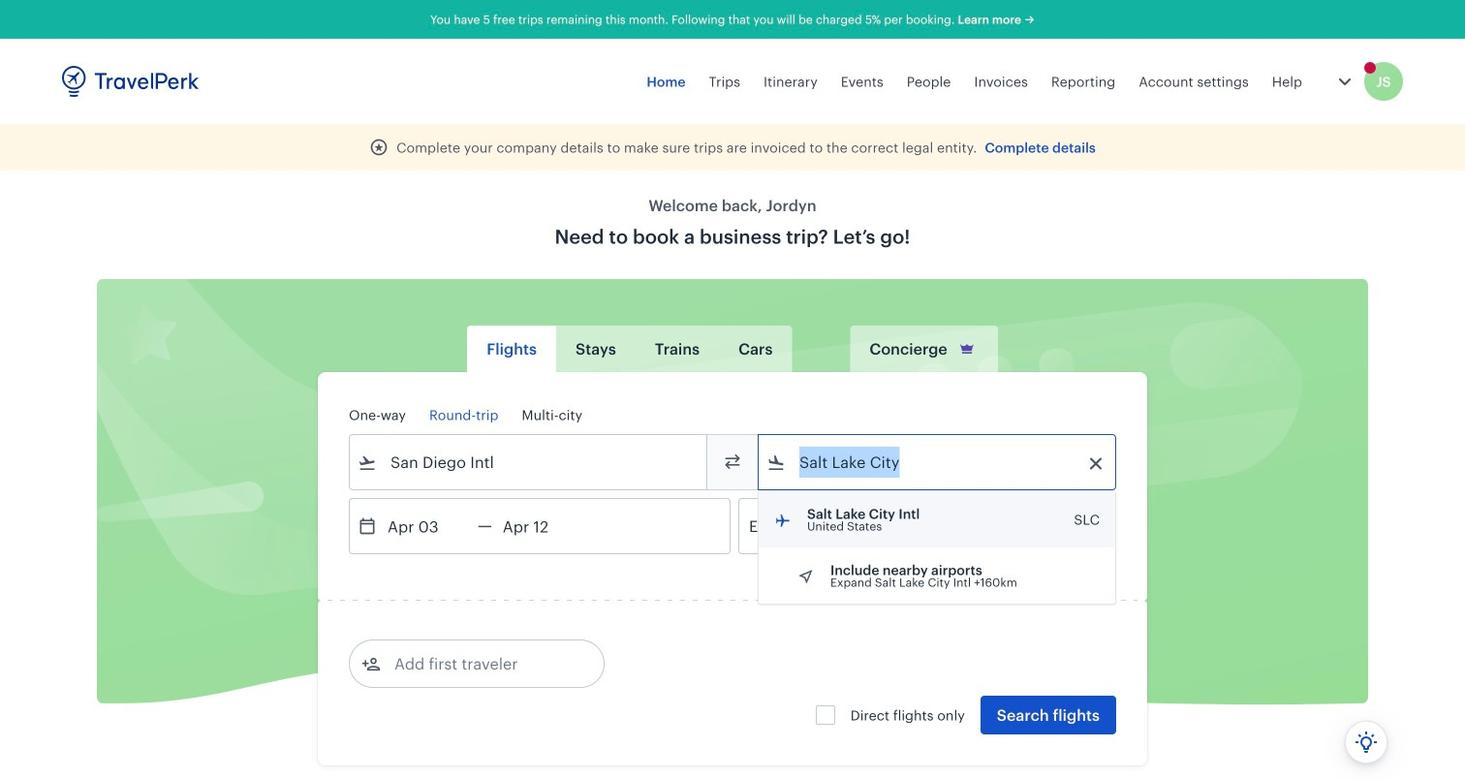 Task type: describe. For each thing, give the bounding box(es) containing it.
Add first traveler search field
[[381, 649, 583, 680]]



Task type: vqa. For each thing, say whether or not it's contained in the screenshot.
Add traveler SEARCH BOX
no



Task type: locate. For each thing, give the bounding box(es) containing it.
To search field
[[786, 447, 1091, 478]]

Depart text field
[[377, 499, 478, 554]]

Return text field
[[492, 499, 593, 554]]

From search field
[[377, 447, 682, 478]]



